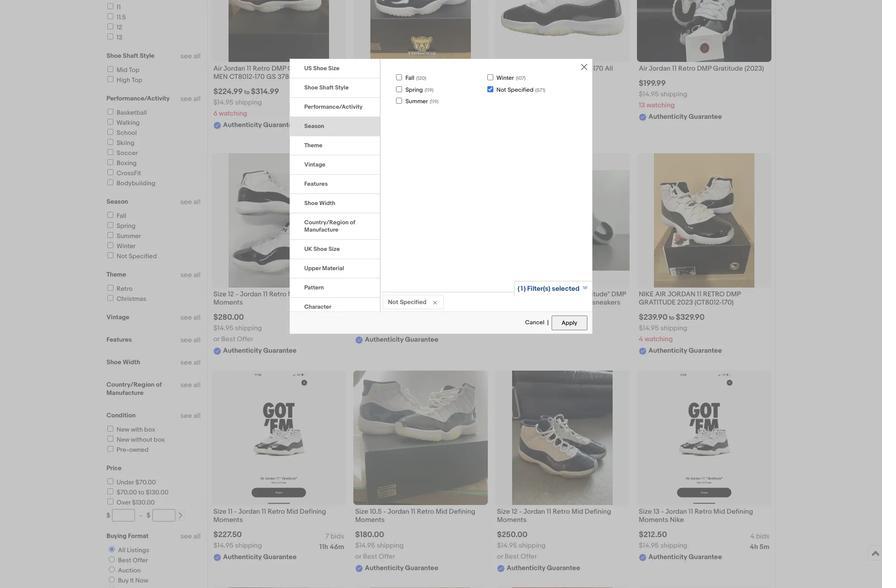 Task type: vqa. For each thing, say whether or not it's contained in the screenshot.
Past to the bottom
no



Task type: locate. For each thing, give the bounding box(es) containing it.
air inside the air jordan 11 retro dmp gratitude ct8012-170 (2023) (pre ~ orders all sizes)
[[356, 290, 364, 299]]

- for $280.00
[[236, 290, 239, 299]]

owned
[[129, 447, 149, 454]]

size 12 - jordan 11 retro mid defining moments up $280.00 $14.95 shipping or best offer
[[214, 290, 328, 307]]

1 horizontal spatial specified
[[400, 299, 427, 306]]

3 all from the top
[[194, 198, 201, 207]]

2023
[[678, 299, 694, 307]]

0 vertical spatial shaft
[[123, 52, 138, 60]]

men inside air jordan 11 retro dmp gratitude men ct8012-170 gs 378038-170 in hand ship now
[[461, 64, 476, 73]]

Skiing checkbox
[[108, 139, 113, 145]]

1 horizontal spatial style
[[335, 84, 349, 92]]

119 down spring ( 119 )
[[432, 99, 438, 105]]

gs up the "$314.99"
[[267, 73, 276, 81]]

11 inside air jordan 11 retro dmp gratitude men ct8012-170 gs 378038-170 in hand ship now
[[389, 64, 393, 73]]

1 vertical spatial nike
[[671, 516, 685, 525]]

1 vertical spatial 119
[[432, 99, 438, 105]]

dialog containing (
[[0, 0, 883, 589]]

new for new with box
[[117, 426, 130, 434]]

all
[[194, 52, 201, 61], [194, 95, 201, 103], [194, 198, 201, 207], [194, 271, 201, 280], [194, 314, 201, 323], [194, 336, 201, 345], [194, 359, 201, 368], [194, 381, 201, 390], [194, 412, 201, 421], [194, 533, 201, 542]]

1 vertical spatial all
[[456, 299, 464, 307]]

best inside $250.00 $14.95 shipping or best offer
[[505, 553, 520, 562]]

to right $239.90
[[670, 315, 675, 322]]

see for shoe width
[[181, 359, 192, 368]]

0 vertical spatial not specified
[[117, 253, 157, 260]]

dmp for $225.00
[[414, 64, 428, 73]]

4 up 4h
[[751, 533, 755, 542]]

9 see from the top
[[181, 412, 192, 421]]

8 see all button from the top
[[181, 381, 201, 390]]

size 12 - jordan 11 retro mid defining moments up $250.00 $14.95 shipping or best offer
[[498, 508, 612, 525]]

0 vertical spatial manufacture
[[305, 227, 339, 234]]

authenticity guarantee down $14.95 shipping 19 watching in the top left of the page
[[365, 129, 439, 138]]

summer up "winter" link on the top of page
[[117, 232, 141, 240]]

dmp inside air jordan 11 retro dmp gratitude men ct8012-170 gs 378038-170 in hand ship now
[[414, 64, 428, 73]]

1 vertical spatial shoe width
[[107, 359, 140, 367]]

0 horizontal spatial size 12 - jordan 11 retro mid defining moments image
[[229, 153, 330, 288]]

$212.69
[[498, 87, 525, 97]]

listings
[[127, 547, 150, 555]]

2 all from the top
[[194, 95, 201, 103]]

1 vertical spatial winter
[[117, 243, 136, 250]]

retro inside air jordan 11 retro dmp gratitude (2023) men ct8012-170 gs 378038-170 in hand
[[253, 64, 270, 73]]

$212.50
[[639, 531, 668, 540]]

13 inside size 13 - jordan 11 retro mid defining moments nike
[[654, 508, 660, 517]]

dmp inside the air jordan 11 retro dmp gratitude ct8012-170 (2023) (pre ~ orders all sizes)
[[414, 290, 428, 299]]

bids up '5m' at the right bottom of page
[[757, 533, 770, 542]]

authenticity guarantee down $250.00 $14.95 shipping or best offer
[[507, 565, 581, 573]]

see all button for season
[[181, 198, 201, 207]]

close image
[[582, 64, 588, 70]]

authenticity guarantee down $199.99 $14.95 shipping 13 watching
[[649, 113, 723, 121]]

pre-owned link
[[106, 447, 149, 454]]

-
[[236, 290, 239, 299], [234, 508, 237, 517], [384, 508, 386, 517], [520, 508, 522, 517], [662, 508, 664, 517], [140, 512, 142, 520]]

0 vertical spatial 12
[[117, 23, 122, 31]]

defining for $180.00
[[449, 508, 476, 517]]

11
[[117, 3, 121, 11], [247, 64, 252, 73], [389, 64, 393, 73], [531, 64, 535, 73], [673, 64, 677, 73], [263, 290, 268, 299], [389, 290, 393, 299], [570, 290, 574, 299], [698, 290, 702, 299], [228, 508, 233, 517], [262, 508, 266, 517], [411, 508, 416, 517], [547, 508, 552, 517], [689, 508, 694, 517]]

0 horizontal spatial size 12 - jordan 11 retro mid defining moments
[[214, 290, 328, 307]]

offer inside $250.00 $14.95 shipping or best offer
[[521, 553, 537, 562]]

$250.00 $14.95 shipping or best offer
[[498, 531, 546, 562]]

see for theme
[[181, 271, 192, 280]]

watching inside $14.95 shipping 19 watching
[[363, 118, 392, 127]]

fall for fall
[[117, 212, 126, 220]]

1 horizontal spatial performance/activity
[[305, 103, 363, 111]]

$14.95
[[639, 90, 660, 99], [214, 98, 234, 107], [356, 107, 376, 116], [214, 324, 234, 333], [356, 324, 376, 333], [639, 324, 660, 333], [214, 542, 234, 551], [356, 542, 376, 551], [498, 542, 518, 551], [639, 542, 660, 551]]

in inside air jordan 11 retro dmp gratitude men ct8012-170 gs 378038-170 in hand ship now
[[442, 73, 448, 81]]

guarantee for $225.00
[[405, 129, 439, 138]]

10 all from the top
[[194, 533, 201, 542]]

see for performance/activity
[[181, 95, 192, 103]]

0 horizontal spatial shaft
[[123, 52, 138, 60]]

(2023) for $314.99
[[319, 64, 339, 73]]

season
[[305, 123, 325, 130], [107, 198, 128, 206]]

3 see all button from the top
[[181, 198, 201, 207]]

see all for performance/activity
[[181, 95, 201, 103]]

12 right 12 option
[[117, 23, 122, 31]]

2 new from the top
[[117, 436, 130, 444]]

1 gs from the left
[[267, 73, 276, 81]]

see all for theme
[[181, 271, 201, 280]]

0 horizontal spatial summer
[[117, 232, 141, 240]]

107
[[518, 75, 525, 81]]

authenticity guarantee down $180.00 $14.95 shipping or best offer on the left bottom of the page
[[365, 565, 439, 573]]

winter ( 107 )
[[497, 75, 526, 82]]

all left sizes)
[[456, 299, 464, 307]]

dmp for $199.99
[[698, 64, 712, 73]]

see all button for shoe shaft style
[[181, 52, 201, 61]]

1 horizontal spatial size 12 - jordan 11 retro mid defining moments link
[[498, 508, 628, 527]]

6 all from the top
[[194, 336, 201, 345]]

air up $224.99
[[214, 64, 222, 73]]

see all for country/region of manufacture
[[181, 381, 201, 390]]

0 vertical spatial size 12 - jordan 11 retro mid defining moments
[[214, 290, 328, 307]]

$ left maximum value text field
[[147, 512, 151, 520]]

country/region of manufacture up 'condition'
[[107, 381, 162, 397]]

defining inside size 13 - jordan 11 retro mid defining moments nike
[[727, 508, 754, 517]]

size for $250.00
[[498, 508, 511, 517]]

watching down $239.90
[[645, 335, 674, 344]]

0 horizontal spatial 378038-
[[278, 73, 304, 81]]

Spring checkbox
[[108, 222, 113, 228]]

watching right 6
[[219, 110, 248, 118]]

2 gs from the left
[[393, 73, 402, 81]]

in right 120
[[442, 73, 448, 81]]

country/region
[[305, 219, 349, 227], [107, 381, 155, 389]]

buying format
[[107, 533, 149, 541]]

9 all from the top
[[194, 412, 201, 421]]

see all for vintage
[[181, 314, 201, 323]]

7 see all from the top
[[181, 359, 201, 368]]

manufacture up 'condition'
[[107, 390, 144, 397]]

style left now at left top
[[335, 84, 349, 92]]

ct8012- inside nike jordan air jordan 11 "gratitude" dmp white black ct8012-170 men's sneakers
[[536, 299, 561, 307]]

0 vertical spatial $250.00
[[394, 96, 424, 105]]

top for high top
[[132, 76, 142, 84]]

features
[[305, 181, 328, 188], [107, 336, 132, 344]]

guarantee for $224.99
[[263, 121, 297, 130]]

0 horizontal spatial not specified
[[117, 253, 157, 260]]

4 see all from the top
[[181, 271, 201, 280]]

Best Offer radio
[[109, 557, 115, 563]]

2 vertical spatial 12
[[512, 508, 518, 517]]

see for features
[[181, 336, 192, 345]]

tab list
[[290, 59, 381, 589]]

winter up the $212.69
[[497, 75, 514, 82]]

gs left 'fall ( 120 )'
[[393, 73, 402, 81]]

$130.00
[[146, 489, 169, 497], [132, 499, 155, 507]]

) for spring
[[433, 87, 434, 93]]

( for summer
[[430, 99, 432, 105]]

9 see all button from the top
[[181, 412, 201, 421]]

offer
[[237, 335, 254, 344], [379, 553, 396, 562], [521, 553, 537, 562], [133, 557, 148, 565]]

0 vertical spatial size 12 - jordan 11 retro mid defining moments image
[[229, 153, 330, 288]]

size for $280.00
[[214, 290, 227, 299]]

0 vertical spatial spring
[[406, 86, 423, 94]]

2 bids from the left
[[757, 533, 770, 542]]

best offer
[[118, 557, 148, 565]]

authenticity down $239.90 to $329.90 $14.95 shipping 4 watching
[[649, 347, 688, 356]]

$14.95 inside 4 bids $14.95 shipping
[[639, 542, 660, 551]]

fall for fall ( 120 )
[[406, 75, 415, 82]]

shipping inside the $224.99 to $314.99 $14.95 shipping 6 watching
[[235, 98, 262, 107]]

1 vertical spatial not specified
[[388, 299, 427, 306]]

to left 571
[[526, 89, 532, 96]]

air for $224.99
[[214, 64, 222, 73]]

0 horizontal spatial season
[[107, 198, 128, 206]]

gratitude inside air jordan 11 retro dmp gratitude men ct8012-170 gs 378038-170 in hand ship now
[[430, 64, 460, 73]]

1 horizontal spatial $
[[147, 512, 151, 520]]

0 horizontal spatial in
[[316, 73, 322, 81]]

offer for $180.00
[[379, 553, 396, 562]]

13 right 13 option
[[117, 34, 122, 41]]

under $70.00 link
[[106, 479, 156, 487]]

under
[[117, 479, 134, 487]]

10 see from the top
[[181, 533, 192, 542]]

shaft inside tab list
[[320, 84, 334, 92]]

$212.69 to $282.74
[[498, 87, 563, 97]]

box right with
[[144, 426, 155, 434]]

1 vertical spatial specified
[[129, 253, 157, 260]]

0 vertical spatial $70.00
[[136, 479, 156, 487]]

12 up $280.00
[[228, 290, 234, 299]]

1 see all from the top
[[181, 52, 201, 61]]

) inside winter ( 107 )
[[525, 75, 526, 81]]

0 vertical spatial season
[[305, 123, 325, 130]]

$ for minimum value text field
[[107, 512, 110, 520]]

1 vertical spatial box
[[154, 436, 165, 444]]

not specified ( 571 )
[[497, 86, 546, 94]]

2 378038- from the left
[[404, 73, 430, 81]]

shipping inside $250.00 $14.95 shipping or best offer
[[519, 542, 546, 551]]

spring inside dialog
[[406, 86, 423, 94]]

gratitude inside air jordan 11 retro dmp gratitude (2023) men ct8012-170 gs 378038-170 in hand
[[288, 64, 318, 73]]

best for $250.00
[[505, 553, 520, 562]]

shipping inside $180.00 $14.95 shipping or best offer
[[377, 542, 404, 551]]

None checkbox
[[397, 75, 403, 80], [488, 75, 494, 80], [488, 86, 494, 92], [397, 75, 403, 80], [488, 75, 494, 80], [488, 86, 494, 92]]

width
[[320, 200, 336, 207], [123, 359, 140, 367]]

6 see from the top
[[181, 336, 192, 345]]

authenticity guarantee down the $224.99 to $314.99 $14.95 shipping 6 watching
[[223, 121, 297, 130]]

watching right 19
[[363, 118, 392, 127]]

5 all from the top
[[194, 314, 201, 323]]

auction
[[118, 567, 141, 575]]

air jordan 11 retro dmp gratitude (2023) men ct8012-170 gs 378038-170 in hand image
[[229, 0, 330, 62]]

summer ( 119 )
[[406, 98, 439, 105]]

winter down summer link
[[117, 243, 136, 250]]

1 vertical spatial vintage
[[107, 314, 130, 322]]

119 for summer
[[432, 99, 438, 105]]

0 vertical spatial country/region of manufacture
[[305, 219, 356, 234]]

not down "winter" link on the top of page
[[117, 253, 127, 260]]

0 vertical spatial new
[[117, 426, 130, 434]]

2 horizontal spatial not
[[497, 86, 507, 94]]

specified down 107 at right top
[[508, 86, 534, 94]]

to inside $212.69 to $282.74
[[526, 89, 532, 96]]

1 see from the top
[[181, 52, 192, 61]]

bids for $227.50
[[331, 533, 345, 542]]

shaft
[[123, 52, 138, 60], [320, 84, 334, 92]]

- up $280.00
[[236, 290, 239, 299]]

8 see all from the top
[[181, 381, 201, 390]]

None checkbox
[[397, 86, 403, 92], [397, 98, 403, 104], [397, 86, 403, 92], [397, 98, 403, 104]]

$224.99
[[214, 87, 243, 97]]

hand down us shoe size
[[324, 73, 343, 81]]

men left the sizes
[[461, 64, 476, 73]]

1 horizontal spatial men
[[461, 64, 476, 73]]

1 horizontal spatial shoe width
[[305, 200, 336, 207]]

2 horizontal spatial all
[[605, 64, 614, 73]]

$250.00 for $250.00 $14.95 shipping or best offer
[[498, 531, 528, 540]]

( for spring
[[425, 87, 426, 93]]

spring ( 119 )
[[406, 86, 434, 94]]

men inside air jordan 11 retro dmp gratitude (2023) men ct8012-170 gs 378038-170 in hand
[[214, 73, 228, 81]]

gratitude for $14.95
[[430, 64, 460, 73]]

1 vertical spatial fall
[[117, 212, 126, 220]]

air
[[656, 290, 667, 299]]

10 see all from the top
[[181, 533, 201, 542]]

or inside $280.00 $14.95 shipping or best offer
[[214, 335, 220, 344]]

air up $199.99
[[639, 64, 648, 73]]

1 in from the left
[[316, 73, 322, 81]]

country/region of manufacture up uk shoe size
[[305, 219, 356, 234]]

0 vertical spatial 13
[[117, 34, 122, 41]]

1 horizontal spatial all
[[456, 299, 464, 307]]

style up high top
[[140, 52, 155, 60]]

size 12 - jordan 11 retro mid defining moments image
[[229, 153, 330, 288], [513, 371, 613, 506]]

air jordan 11 retro dmp gratitude (2023) men ct8012-170 gs 378038-170 in hand link
[[214, 64, 345, 84]]

not specified inside dialog
[[388, 299, 427, 306]]

Apply submit
[[552, 316, 588, 331]]

378038-
[[278, 73, 304, 81], [404, 73, 430, 81]]

170
[[594, 64, 604, 73], [255, 73, 265, 81], [304, 73, 314, 81], [381, 73, 391, 81], [430, 73, 440, 81], [381, 299, 391, 307], [561, 299, 571, 307]]

) for fall
[[425, 75, 427, 81]]

2 see from the top
[[181, 95, 192, 103]]

2 horizontal spatial or
[[498, 553, 504, 562]]

1 horizontal spatial bids
[[757, 533, 770, 542]]

nike jordan air jordan 11 "gratitude" dmp white black ct8012-170 men's sneakers link
[[498, 290, 628, 310]]

0 horizontal spatial bids
[[331, 533, 345, 542]]

air jordan 11 retro dmp gratitude (2023) link
[[639, 64, 770, 75]]

spring down 'fall ( 120 )'
[[406, 86, 423, 94]]

0 horizontal spatial 12
[[117, 23, 122, 31]]

Boxing checkbox
[[108, 159, 113, 165]]

all right the all listings option
[[118, 547, 126, 555]]

1 $ from the left
[[107, 512, 110, 520]]

(2023) for shipping
[[745, 64, 765, 73]]

1 horizontal spatial gs
[[393, 73, 402, 81]]

all for season
[[194, 198, 201, 207]]

size 12 - jordan 11 retro mid defining moments link for $280.00
[[214, 290, 345, 310]]

watching inside the $224.99 to $314.99 $14.95 shipping 6 watching
[[219, 110, 248, 118]]

1 new from the top
[[117, 426, 130, 434]]

or for $280.00
[[214, 335, 220, 344]]

not specified
[[117, 253, 157, 260], [388, 299, 427, 306]]

not left (pre at the bottom left
[[388, 299, 399, 306]]

shoe shaft style up mid top
[[107, 52, 155, 60]]

size inside size 13 - jordan 11 retro mid defining moments nike
[[639, 508, 653, 517]]

1 horizontal spatial country/region of manufacture
[[305, 219, 356, 234]]

vintage inside tab list
[[305, 161, 326, 169]]

1 vertical spatial style
[[335, 84, 349, 92]]

best inside $180.00 $14.95 shipping or best offer
[[363, 553, 378, 562]]

4 all from the top
[[194, 271, 201, 280]]

air inside air jordan 11 retro dmp gratitude men ct8012-170 gs 378038-170 in hand ship now
[[356, 64, 364, 73]]

not specified left ~ at the bottom left
[[388, 299, 427, 306]]

Auction radio
[[109, 567, 115, 573]]

dmp
[[272, 64, 286, 73], [414, 64, 428, 73], [698, 64, 712, 73], [414, 290, 428, 299], [612, 290, 627, 299], [727, 290, 742, 299]]

2 hand from the left
[[450, 73, 469, 81]]

3 see from the top
[[181, 198, 192, 207]]

1 horizontal spatial 13
[[639, 101, 646, 110]]

4
[[639, 335, 644, 344], [751, 533, 755, 542]]

1 horizontal spatial season
[[305, 123, 325, 130]]

5 see all button from the top
[[181, 314, 201, 323]]

fall
[[406, 75, 415, 82], [117, 212, 126, 220]]

dmp up the "$314.99"
[[272, 64, 286, 73]]

hand
[[324, 73, 343, 81], [450, 73, 469, 81]]

pre-
[[117, 447, 129, 454]]

1 horizontal spatial manufacture
[[305, 227, 339, 234]]

( inside 'fall ( 120 )'
[[417, 75, 418, 81]]

0 vertical spatial summer
[[406, 98, 428, 105]]

new for new without box
[[117, 436, 130, 444]]

11.5 checkbox
[[108, 13, 113, 19]]

air jordan 11 retro dmp gratitude men ct8012-170 gs 378038-170 in hand ship now image
[[371, 0, 472, 62]]

8 all from the top
[[194, 381, 201, 390]]

571
[[537, 87, 545, 93]]

) inside spring ( 119 )
[[433, 87, 434, 93]]

gs inside air jordan 11 retro dmp gratitude men ct8012-170 gs 378038-170 in hand ship now
[[393, 73, 402, 81]]

- up $227.50
[[234, 508, 237, 517]]

1 vertical spatial shoe shaft style
[[305, 84, 349, 92]]

hand inside air jordan 11 retro dmp gratitude (2023) men ct8012-170 gs 378038-170 in hand
[[324, 73, 343, 81]]

1 horizontal spatial shoe shaft style
[[305, 84, 349, 92]]

bids inside 7 bids $14.95 shipping
[[331, 533, 345, 542]]

0 horizontal spatial winter
[[117, 243, 136, 250]]

season up fall link
[[107, 198, 128, 206]]

1 horizontal spatial spring
[[406, 86, 423, 94]]

performance/activity up 19
[[305, 103, 363, 111]]

(2023) inside air jordan 11 retro dmp gratitude (2023) men ct8012-170 gs 378038-170 in hand
[[319, 64, 339, 73]]

authenticity down $180.00 $14.95 shipping or best offer on the left bottom of the page
[[365, 565, 404, 573]]

0 horizontal spatial 13
[[117, 34, 122, 41]]

1 horizontal spatial of
[[350, 219, 356, 227]]

authenticity guarantee
[[649, 113, 723, 121], [223, 121, 297, 130], [365, 129, 439, 138], [365, 336, 439, 345], [223, 347, 297, 356], [649, 347, 723, 356], [223, 554, 297, 562], [649, 554, 723, 562], [365, 565, 439, 573], [507, 565, 581, 573]]

6 see all from the top
[[181, 336, 201, 345]]

378038- up spring ( 119 )
[[404, 73, 430, 81]]

7 see all button from the top
[[181, 359, 201, 368]]

(pre
[[414, 299, 426, 307]]

jordan
[[668, 290, 696, 299]]

6 see all button from the top
[[181, 336, 201, 345]]

moments for $227.50
[[214, 516, 243, 525]]

summer down spring ( 119 )
[[406, 98, 428, 105]]

or
[[214, 335, 220, 344], [356, 553, 362, 562], [498, 553, 504, 562]]

- up $250.00 $14.95 shipping or best offer
[[520, 508, 522, 517]]

119 inside summer ( 119 )
[[432, 99, 438, 105]]

2 $ from the left
[[147, 512, 151, 520]]

authenticity down $14.95 shipping
[[365, 336, 404, 345]]

boxing
[[117, 159, 137, 167]]

1 vertical spatial season
[[107, 198, 128, 206]]

spring up summer link
[[117, 222, 136, 230]]

1 horizontal spatial features
[[305, 181, 328, 188]]

- inside size 13 - jordan 11 retro mid defining moments nike
[[662, 508, 664, 517]]

moments up $280.00
[[214, 299, 243, 307]]

1 vertical spatial summer
[[117, 232, 141, 240]]

box for new without box
[[154, 436, 165, 444]]

1 bids from the left
[[331, 533, 345, 542]]

filter(s)
[[528, 285, 551, 294]]

all for country/region of manufacture
[[194, 381, 201, 390]]

new right new with box checkbox
[[117, 426, 130, 434]]

1 horizontal spatial nike
[[671, 516, 685, 525]]

air jordan 11 gratitude ct8012-170  all sizes image
[[496, 0, 630, 47]]

authenticity for $14.95
[[365, 129, 404, 138]]

1 horizontal spatial winter
[[497, 75, 514, 82]]

1 378038- from the left
[[278, 73, 304, 81]]

gratitude for $224.99
[[288, 64, 318, 73]]

see for vintage
[[181, 314, 192, 323]]

moments up $212.50
[[639, 516, 669, 525]]

1 vertical spatial country/region of manufacture
[[107, 381, 162, 397]]

13 down $199.99
[[639, 101, 646, 110]]

selected
[[552, 285, 580, 294]]

1 vertical spatial manufacture
[[107, 390, 144, 397]]

top down mid top
[[132, 76, 142, 84]]

air jordan 11 retro dmp gratitude (2023) image
[[638, 0, 772, 62]]

best inside $280.00 $14.95 shipping or best offer
[[221, 335, 236, 344]]

pattern
[[305, 284, 324, 292]]

9 see all from the top
[[181, 412, 201, 421]]

men's
[[573, 299, 591, 307]]

air jordan 11 retro dmp gratitude men ct8012-170 gs 378038-170 in hand ship now
[[356, 64, 485, 90]]

- for $227.50
[[234, 508, 237, 517]]

dmp left orders
[[414, 290, 428, 299]]

size up $250.00 $14.95 shipping or best offer
[[498, 508, 511, 517]]

shipping
[[661, 90, 688, 99], [235, 98, 262, 107], [377, 107, 404, 116], [235, 324, 262, 333], [377, 324, 404, 333], [513, 324, 540, 333], [661, 324, 688, 333], [235, 542, 262, 551], [377, 542, 404, 551], [519, 542, 546, 551], [661, 542, 688, 551]]

moments inside the size 10.5 - jordan 11 retro mid defining moments
[[356, 516, 385, 525]]

$70.00 down 'under'
[[117, 489, 137, 497]]

) down air jordan 11 gratitude ct8012-170  all sizes
[[545, 87, 546, 93]]

shaft up mid top
[[123, 52, 138, 60]]

11 checkbox
[[108, 3, 113, 9]]

upper
[[305, 265, 321, 273]]

jordan inside air jordan 11 retro dmp gratitude (2023) men ct8012-170 gs 378038-170 in hand
[[224, 64, 245, 73]]

country/region up uk shoe size
[[305, 219, 349, 227]]

0 horizontal spatial width
[[123, 359, 140, 367]]

12 for $250.00
[[512, 508, 518, 517]]

1 horizontal spatial 4
[[751, 533, 755, 542]]

7 all from the top
[[194, 359, 201, 368]]

13
[[117, 34, 122, 41], [639, 101, 646, 110], [654, 508, 660, 517]]

$250.00
[[394, 96, 424, 105], [498, 531, 528, 540]]

1 vertical spatial size 12 - jordan 11 retro mid defining moments image
[[513, 371, 613, 506]]

fall link
[[106, 212, 126, 220]]

378038- up the "$314.99"
[[278, 73, 304, 81]]

shipping inside $280.00 $14.95 shipping or best offer
[[235, 324, 262, 333]]

8 see from the top
[[181, 381, 192, 390]]

guarantee for $199.99
[[689, 113, 723, 121]]

us shoe size
[[305, 65, 340, 72]]

best for $280.00
[[221, 335, 236, 344]]

2 horizontal spatial 12
[[512, 508, 518, 517]]

2 see all from the top
[[181, 95, 201, 103]]

1 horizontal spatial hand
[[450, 73, 469, 81]]

1 vertical spatial shaft
[[320, 84, 334, 92]]

authenticity down $280.00 $14.95 shipping or best offer
[[223, 347, 262, 356]]

) up summer ( 119 )
[[433, 87, 434, 93]]

1 horizontal spatial size 12 - jordan 11 retro mid defining moments image
[[513, 371, 613, 506]]

spring
[[406, 86, 423, 94], [117, 222, 136, 230]]

2 vertical spatial 13
[[654, 508, 660, 517]]

11 inside air jordan 11 gratitude ct8012-170  all sizes
[[531, 64, 535, 73]]

$70.00 to $130.00 link
[[106, 489, 169, 497]]

buy
[[118, 577, 129, 585]]

170 right close icon
[[594, 64, 604, 73]]

top up high top
[[129, 66, 140, 74]]

specified left ~ at the bottom left
[[400, 299, 427, 306]]

air jordan 11 retro dmp gratitude (2023)
[[639, 64, 765, 73]]

size 12 - jordan 11 retro mid defining moments image for $280.00
[[229, 153, 330, 288]]

13 checkbox
[[108, 34, 113, 40]]

size 13 - jordan 11 retro mid defining moments nike image
[[674, 371, 736, 506]]

mid
[[117, 66, 128, 74], [288, 290, 300, 299], [287, 508, 298, 517], [436, 508, 448, 517], [572, 508, 584, 517], [714, 508, 726, 517]]

offer inside $280.00 $14.95 shipping or best offer
[[237, 335, 254, 344]]

men
[[461, 64, 476, 73], [214, 73, 228, 81]]

1 hand from the left
[[324, 73, 343, 81]]

winter link
[[106, 243, 136, 250]]

) up spring ( 119 )
[[425, 75, 427, 81]]

2 see all button from the top
[[181, 95, 201, 103]]

moments up $227.50
[[214, 516, 243, 525]]

authenticity for $199.99
[[649, 113, 688, 121]]

size
[[329, 65, 340, 72], [329, 246, 340, 253], [214, 290, 227, 299], [214, 508, 227, 517], [356, 508, 369, 517], [498, 508, 511, 517], [639, 508, 653, 517]]

authenticity down $14.95 shipping 19 watching in the top left of the page
[[365, 129, 404, 138]]

or inside $250.00 $14.95 shipping or best offer
[[498, 553, 504, 562]]

shipping inside $301.00 free shipping
[[513, 324, 540, 333]]

- inside "size 11 - jordan 11 retro mid defining moments"
[[234, 508, 237, 517]]

5 see all from the top
[[181, 314, 201, 323]]

moments inside size 13 - jordan 11 retro mid defining moments nike
[[639, 516, 669, 525]]

men up $224.99
[[214, 73, 228, 81]]

buy it now link
[[105, 577, 150, 585]]

1 horizontal spatial $250.00
[[498, 531, 528, 540]]

mid for $212.50
[[714, 508, 726, 517]]

size up $227.50
[[214, 508, 227, 517]]

~
[[427, 299, 431, 307]]

0 horizontal spatial style
[[140, 52, 155, 60]]

size 12 - jordan 11 retro mid defining moments image for $250.00
[[513, 371, 613, 506]]

0 vertical spatial box
[[144, 426, 155, 434]]

hand left ship
[[450, 73, 469, 81]]

material
[[322, 265, 344, 273]]

7
[[326, 533, 329, 542]]

$130.00 down under $70.00
[[146, 489, 169, 497]]

fall left 120
[[406, 75, 415, 82]]

air up $14.95 shipping
[[356, 290, 364, 299]]

dialog
[[0, 0, 883, 589]]

0 vertical spatial performance/activity
[[107, 95, 170, 102]]

11 inside nike jordan air jordan 11 "gratitude" dmp white black ct8012-170 men's sneakers
[[570, 290, 574, 299]]

Walking checkbox
[[108, 119, 113, 125]]

mid for $180.00
[[436, 508, 448, 517]]

all listings
[[118, 547, 150, 555]]

New without box checkbox
[[108, 436, 113, 442]]

0 vertical spatial of
[[350, 219, 356, 227]]

mid for $227.50
[[287, 508, 298, 517]]

Retro checkbox
[[108, 285, 113, 291]]

high
[[117, 76, 130, 84]]

offer for $280.00
[[237, 335, 254, 344]]

all for condition
[[194, 412, 201, 421]]

air inside air jordan 11 gratitude ct8012-170  all sizes
[[498, 64, 506, 73]]

mid inside the size 10.5 - jordan 11 retro mid defining moments
[[436, 508, 448, 517]]

nike left 1
[[498, 290, 512, 299]]

format
[[128, 533, 149, 541]]

Basketball checkbox
[[108, 109, 113, 115]]

0 horizontal spatial gs
[[267, 73, 276, 81]]

0 horizontal spatial nike
[[498, 290, 512, 299]]

(
[[417, 75, 418, 81], [516, 75, 518, 81], [425, 87, 426, 93], [536, 87, 537, 93], [430, 99, 432, 105], [518, 285, 520, 294]]

1 horizontal spatial shaft
[[320, 84, 334, 92]]

1 vertical spatial features
[[107, 336, 132, 344]]

1 all from the top
[[194, 52, 201, 61]]

air jordan 11 retro dmp gratitude ct8012-170 (2023) (pre ~ orders all sizes) image
[[354, 167, 488, 274]]

under $70.00
[[117, 479, 156, 487]]

to inside the $224.99 to $314.99 $14.95 shipping 6 watching
[[244, 89, 250, 96]]

air for $14.95 shipping
[[356, 290, 364, 299]]

dmp right "retro" on the right of the page
[[727, 290, 742, 299]]

3 see all from the top
[[181, 198, 201, 207]]

nike air jordan 11 retro dmp gratitude 2023 (ct8012-170) link
[[639, 290, 770, 310]]

air jordan 11 retro dmp gratitude men ct8012-170 gs 378038-170 in hand ship now link
[[356, 64, 487, 92]]

10 see all button from the top
[[181, 533, 201, 542]]

170 down the "selected" at the top of the page
[[561, 299, 571, 307]]

0 vertical spatial all
[[605, 64, 614, 73]]

moments up $250.00 $14.95 shipping or best offer
[[498, 516, 527, 525]]

0 horizontal spatial shoe shaft style
[[107, 52, 155, 60]]

1 horizontal spatial (2023)
[[393, 299, 412, 307]]

1 vertical spatial of
[[156, 381, 162, 389]]

) down 'air jordan 11 retro dmp gratitude men ct8012-170 gs 378038-170 in hand ship now' link
[[438, 99, 439, 105]]

see all button for features
[[181, 336, 201, 345]]

4 see all button from the top
[[181, 271, 201, 280]]

not down the sizes
[[497, 86, 507, 94]]

authenticity down the $224.99 to $314.99 $14.95 shipping 6 watching
[[223, 121, 262, 130]]

manufacture
[[305, 227, 339, 234], [107, 390, 144, 397]]

7 see from the top
[[181, 359, 192, 368]]

size up $212.50
[[639, 508, 653, 517]]

shipping inside $14.95 shipping 19 watching
[[377, 107, 404, 116]]

country/region up 'condition'
[[107, 381, 155, 389]]

air right black
[[536, 290, 545, 299]]

$130.00 down $70.00 to $130.00
[[132, 499, 155, 507]]

2 in from the left
[[442, 73, 448, 81]]

4 see from the top
[[181, 271, 192, 280]]

1 horizontal spatial not specified
[[388, 299, 427, 306]]

1 see all button from the top
[[181, 52, 201, 61]]

authenticity for $224.99
[[223, 121, 262, 130]]

shipping inside 7 bids $14.95 shipping
[[235, 542, 262, 551]]

all inside the air jordan 11 retro dmp gratitude ct8012-170 (2023) (pre ~ orders all sizes)
[[456, 299, 464, 307]]

) for summer
[[438, 99, 439, 105]]

( inside spring ( 119 )
[[425, 87, 426, 93]]

5 see from the top
[[181, 314, 192, 323]]

( inside summer ( 119 )
[[430, 99, 432, 105]]

nike inside size 13 - jordan 11 retro mid defining moments nike
[[671, 516, 685, 525]]

$199.99
[[639, 79, 667, 88]]

defining for $280.00
[[301, 290, 328, 299]]

authenticity down $212.50
[[649, 554, 688, 562]]

1 vertical spatial $70.00
[[117, 489, 137, 497]]

( inside winter ( 107 )
[[516, 75, 518, 81]]

1 vertical spatial size 12 - jordan 11 retro mid defining moments
[[498, 508, 612, 525]]

retro
[[253, 64, 270, 73], [395, 64, 412, 73], [679, 64, 696, 73], [117, 285, 133, 293], [269, 290, 287, 299], [395, 290, 412, 299], [268, 508, 285, 517], [417, 508, 435, 517], [553, 508, 571, 517], [695, 508, 713, 517]]

air jordan 11 gratitude ct8012-170  all sizes
[[498, 64, 614, 81]]

offer inside $180.00 $14.95 shipping or best offer
[[379, 553, 396, 562]]

size 10.5 - jordan 11 retro mid defining moments image
[[354, 371, 488, 506]]

) inside 'fall ( 120 )'
[[425, 75, 427, 81]]

- inside the size 10.5 - jordan 11 retro mid defining moments
[[384, 508, 386, 517]]

winter for winter
[[117, 243, 136, 250]]

4 down $239.90
[[639, 335, 644, 344]]

0 vertical spatial country/region
[[305, 219, 349, 227]]



Task type: describe. For each thing, give the bounding box(es) containing it.
air jordan 11 gratitude ct8012-170  all sizes link
[[498, 64, 628, 84]]

with
[[131, 426, 143, 434]]

1 vertical spatial $130.00
[[132, 499, 155, 507]]

box for new with box
[[144, 426, 155, 434]]

nike air jordan 11 retro dmp gratitude 2023 (ct8012-170) image
[[654, 153, 755, 288]]

uk
[[305, 246, 312, 253]]

$14.95 inside 7 bids $14.95 shipping
[[214, 542, 234, 551]]

air for $199.99
[[639, 64, 648, 73]]

all for features
[[194, 336, 201, 345]]

0 horizontal spatial vintage
[[107, 314, 130, 322]]

size 10.5 - jordan 11 retro mid defining moments
[[356, 508, 476, 525]]

1 horizontal spatial not
[[388, 299, 399, 306]]

$14.95 inside the $224.99 to $314.99 $14.95 shipping 6 watching
[[214, 98, 234, 107]]

13 inside $199.99 $14.95 shipping 13 watching
[[639, 101, 646, 110]]

dmp inside nike jordan air jordan 11 "gratitude" dmp white black ct8012-170 men's sneakers
[[612, 290, 627, 299]]

170)
[[722, 299, 734, 307]]

$282.74
[[533, 87, 563, 97]]

retro
[[704, 290, 725, 299]]

Bodybuilding checkbox
[[108, 180, 113, 186]]

retro inside the size 10.5 - jordan 11 retro mid defining moments
[[417, 508, 435, 517]]

jordan inside air jordan 11 retro dmp gratitude men ct8012-170 gs 378038-170 in hand ship now
[[366, 64, 387, 73]]

4 bids $14.95 shipping
[[639, 533, 770, 551]]

170 right 120
[[430, 73, 440, 81]]

summer for summer
[[117, 232, 141, 240]]

size 12 - jordan 11 retro mid defining moments for $250.00
[[498, 508, 612, 525]]

spring for spring ( 119 )
[[406, 86, 423, 94]]

1
[[521, 285, 523, 294]]

moments for $212.50
[[639, 516, 669, 525]]

bodybuilding link
[[106, 180, 156, 187]]

retro inside "size 11 - jordan 11 retro mid defining moments"
[[268, 508, 285, 517]]

jordan inside air jordan 11 gratitude ct8012-170  all sizes
[[508, 64, 529, 73]]

shoe shaft style inside tab list
[[305, 84, 349, 92]]

moments for $250.00
[[498, 516, 527, 525]]

$239.90
[[639, 313, 668, 323]]

see for shoe shaft style
[[181, 52, 192, 61]]

0 horizontal spatial features
[[107, 336, 132, 344]]

0 vertical spatial features
[[305, 181, 328, 188]]

2 vertical spatial specified
[[400, 299, 427, 306]]

top for mid top
[[129, 66, 140, 74]]

see all button for performance/activity
[[181, 95, 201, 103]]

authenticity guarantee down 4 bids $14.95 shipping
[[649, 554, 723, 562]]

to for $239.90
[[670, 315, 675, 322]]

authenticity for $180.00
[[365, 565, 404, 573]]

$280.00
[[214, 313, 244, 323]]

0 horizontal spatial theme
[[107, 271, 126, 279]]

gratitude
[[639, 299, 676, 307]]

size 12 - jordan 11 retro mid defining moments for $280.00
[[214, 290, 328, 307]]

spring link
[[106, 222, 136, 230]]

or for $180.00
[[356, 553, 362, 562]]

dmp for $14.95 shipping
[[414, 290, 428, 299]]

0 horizontal spatial manufacture
[[107, 390, 144, 397]]

tab list containing us shoe size
[[290, 59, 381, 589]]

hand inside air jordan 11 retro dmp gratitude men ct8012-170 gs 378038-170 in hand ship now
[[450, 73, 469, 81]]

best offer link
[[105, 557, 150, 565]]

now
[[356, 81, 372, 90]]

us
[[305, 65, 312, 72]]

black
[[517, 299, 534, 307]]

Maximum Value text field
[[152, 510, 175, 522]]

0 horizontal spatial country/region of manufacture
[[107, 381, 162, 397]]

Classified Ads radio
[[109, 588, 115, 589]]

mid for $280.00
[[288, 290, 300, 299]]

summer for summer ( 119 )
[[406, 98, 428, 105]]

$14.95 shipping
[[356, 324, 404, 333]]

Over $130.00 checkbox
[[108, 499, 113, 505]]

all for buying format
[[194, 533, 201, 542]]

ship
[[471, 73, 485, 81]]

price
[[107, 465, 122, 473]]

size 11 - jordan 11 retro mid defining moments image
[[248, 371, 310, 506]]

4h
[[751, 543, 759, 552]]

- for $212.50
[[662, 508, 664, 517]]

over
[[117, 499, 131, 507]]

4 inside $239.90 to $329.90 $14.95 shipping 4 watching
[[639, 335, 644, 344]]

170 down "us"
[[304, 73, 314, 81]]

pre-owned
[[117, 447, 149, 454]]

Not Specified checkbox
[[108, 253, 113, 259]]

sneakers
[[593, 299, 621, 307]]

air jordan 11 retro dmp gratitude ct8012-170 (2023) (pre ~ orders all sizes) link
[[356, 290, 487, 310]]

170 inside nike jordan air jordan 11 "gratitude" dmp white black ct8012-170 men's sneakers
[[561, 299, 571, 307]]

see all button for shoe width
[[181, 359, 201, 368]]

crossfit link
[[106, 170, 141, 177]]

to for $70.00
[[139, 489, 144, 497]]

shipping inside $199.99 $14.95 shipping 13 watching
[[661, 90, 688, 99]]

Buy It Now radio
[[109, 577, 115, 583]]

Pre-owned checkbox
[[108, 447, 113, 453]]

$14.95 inside $250.00 $14.95 shipping or best offer
[[498, 542, 518, 551]]

378038- inside air jordan 11 retro dmp gratitude men ct8012-170 gs 378038-170 in hand ship now
[[404, 73, 430, 81]]

fall ( 120 )
[[406, 75, 427, 82]]

size for $212.50
[[639, 508, 653, 517]]

) inside not specified ( 571 )
[[545, 87, 546, 93]]

in inside air jordan 11 retro dmp gratitude (2023) men ct8012-170 gs 378038-170 in hand
[[316, 73, 322, 81]]

0 vertical spatial style
[[140, 52, 155, 60]]

all inside air jordan 11 gratitude ct8012-170  all sizes
[[605, 64, 614, 73]]

0 vertical spatial shoe shaft style
[[107, 52, 155, 60]]

0 vertical spatial specified
[[508, 86, 534, 94]]

size 11 - jordan 11 retro mid defining moments link
[[214, 508, 345, 527]]

jordan inside the air jordan 11 retro dmp gratitude ct8012-170 (2023) (pre ~ orders all sizes)
[[366, 290, 387, 299]]

$70.00 to $130.00 checkbox
[[108, 489, 113, 495]]

$70.00 to $130.00
[[117, 489, 169, 497]]

nike jordan air jordan 11 "gratitude" dmp white black ct8012-170 men's sneakers image
[[496, 170, 630, 271]]

authenticity guarantee for $14.95
[[365, 129, 439, 138]]

( for winter
[[516, 75, 518, 81]]

0 horizontal spatial shoe width
[[107, 359, 140, 367]]

over $130.00 link
[[106, 499, 155, 507]]

11 inside size 13 - jordan 11 retro mid defining moments nike
[[689, 508, 694, 517]]

condition
[[107, 412, 136, 420]]

jordan inside size 13 - jordan 11 retro mid defining moments nike
[[666, 508, 688, 517]]

season inside tab list
[[305, 123, 325, 130]]

all listings link
[[105, 547, 151, 555]]

$14.95 inside $280.00 $14.95 shipping or best offer
[[214, 324, 234, 333]]

$14.95 inside $14.95 shipping 19 watching
[[356, 107, 376, 116]]

shipping inside $239.90 to $329.90 $14.95 shipping 4 watching
[[661, 324, 688, 333]]

ct8012- inside the air jordan 11 retro dmp gratitude ct8012-170 (2023) (pre ~ orders all sizes)
[[356, 299, 381, 307]]

6
[[214, 110, 218, 118]]

- down "over $130.00"
[[140, 512, 142, 520]]

$225.00
[[356, 96, 385, 105]]

basketball
[[117, 109, 147, 117]]

0 horizontal spatial specified
[[129, 253, 157, 260]]

11 inside air jordan 11 retro dmp gratitude (2023) men ct8012-170 gs 378038-170 in hand
[[247, 64, 252, 73]]

$14.95 inside $239.90 to $329.90 $14.95 shipping 4 watching
[[639, 324, 660, 333]]

11 link
[[106, 3, 121, 11]]

Summer checkbox
[[108, 232, 113, 238]]

$301.00
[[498, 313, 526, 323]]

$14.95 shipping 19 watching
[[356, 107, 404, 127]]

orders
[[433, 299, 455, 307]]

see for season
[[181, 198, 192, 207]]

ct8012- inside air jordan 11 retro dmp gratitude men ct8012-170 gs 378038-170 in hand ship now
[[356, 73, 381, 81]]

Soccer checkbox
[[108, 149, 113, 155]]

soccer
[[117, 149, 138, 157]]

size 11 - jordan 11 retro mid defining moments
[[214, 508, 326, 525]]

retro inside air jordan 11 retro dmp gratitude men ct8012-170 gs 378038-170 in hand ship now
[[395, 64, 412, 73]]

see for country/region of manufacture
[[181, 381, 192, 390]]

$227.50
[[214, 531, 242, 540]]

(2023) inside the air jordan 11 retro dmp gratitude ct8012-170 (2023) (pre ~ orders all sizes)
[[393, 299, 412, 307]]

( for fall
[[417, 75, 418, 81]]

watching inside $199.99 $14.95 shipping 13 watching
[[647, 101, 676, 110]]

0 horizontal spatial performance/activity
[[107, 95, 170, 102]]

378038- inside air jordan 11 retro dmp gratitude (2023) men ct8012-170 gs 378038-170 in hand
[[278, 73, 304, 81]]

size for $180.00
[[356, 508, 369, 517]]

Under $70.00 checkbox
[[108, 479, 113, 485]]

air for $212.69
[[498, 64, 506, 73]]

submit price range image
[[177, 513, 184, 520]]

skiing link
[[106, 139, 135, 147]]

see all for season
[[181, 198, 201, 207]]

retro inside the air jordan 11 retro dmp gratitude ct8012-170 (2023) (pre ~ orders all sizes)
[[395, 290, 412, 299]]

12 link
[[106, 23, 122, 31]]

Mid Top checkbox
[[108, 66, 113, 72]]

of inside tab list
[[350, 219, 356, 227]]

school
[[117, 129, 137, 137]]

size for $227.50
[[214, 508, 227, 517]]

see all button for buying format
[[181, 533, 201, 542]]

$329.90
[[676, 313, 705, 323]]

guarantee for $250.00
[[547, 565, 581, 573]]

soccer link
[[106, 149, 138, 157]]

authenticity guarantee down $14.95 shipping
[[365, 336, 439, 345]]

size up material
[[329, 246, 340, 253]]

170 up the "$314.99"
[[255, 73, 265, 81]]

0 vertical spatial shoe width
[[305, 200, 336, 207]]

"gratitude"
[[576, 290, 611, 299]]

0 vertical spatial $130.00
[[146, 489, 169, 497]]

see all button for theme
[[181, 271, 201, 280]]

46m
[[330, 543, 345, 552]]

sizes
[[498, 73, 514, 81]]

or for $250.00
[[498, 553, 504, 562]]

see all button for condition
[[181, 412, 201, 421]]

spring for spring
[[117, 222, 136, 230]]

CrossFit checkbox
[[108, 170, 113, 175]]

170 right now at left top
[[381, 73, 391, 81]]

watching inside $239.90 to $329.90 $14.95 shipping 4 watching
[[645, 335, 674, 344]]

authenticity guarantee for $180.00
[[365, 565, 439, 573]]

( inside not specified ( 571 )
[[536, 87, 537, 93]]

buy it now
[[118, 577, 148, 585]]

summer link
[[106, 232, 141, 240]]

Minimum Value text field
[[112, 510, 135, 522]]

bids for $212.50
[[757, 533, 770, 542]]

buying
[[107, 533, 127, 541]]

11 inside the size 10.5 - jordan 11 retro mid defining moments
[[411, 508, 416, 517]]

winter for winter ( 107 )
[[497, 75, 514, 82]]

jordan inside the size 10.5 - jordan 11 retro mid defining moments
[[388, 508, 410, 517]]

School checkbox
[[108, 129, 113, 135]]

119 for spring
[[426, 87, 433, 93]]

1 vertical spatial performance/activity
[[305, 103, 363, 111]]

dmp inside nike air jordan 11 retro dmp gratitude 2023 (ct8012-170)
[[727, 290, 742, 299]]

1 vertical spatial not
[[117, 253, 127, 260]]

mid top link
[[106, 66, 140, 74]]

air jordan 11 retro dmp gratitude ct8012-170 (2023) (pre ~ orders all sizes)
[[356, 290, 484, 307]]

style inside tab list
[[335, 84, 349, 92]]

5m
[[760, 543, 770, 552]]

Winter checkbox
[[108, 243, 113, 249]]

Christmas checkbox
[[108, 295, 113, 301]]

New with box checkbox
[[108, 426, 113, 432]]

authenticity for $280.00
[[223, 347, 262, 356]]

$239.90 to $329.90 $14.95 shipping 4 watching
[[639, 313, 705, 344]]

$250.00 for $250.00
[[394, 96, 424, 105]]

ct8012- inside air jordan 11 gratitude ct8012-170  all sizes
[[568, 64, 594, 73]]

gs inside air jordan 11 retro dmp gratitude (2023) men ct8012-170 gs 378038-170 in hand
[[267, 73, 276, 81]]

12 checkbox
[[108, 23, 113, 29]]

4 inside 4 bids $14.95 shipping
[[751, 533, 755, 542]]

authenticity for $250.00
[[507, 565, 546, 573]]

character
[[305, 304, 332, 311]]

mid top
[[117, 66, 140, 74]]

1 horizontal spatial country/region
[[305, 219, 349, 227]]

nike jordan air jordan 11 "gratitude" dmp white black ct8012-170 men's sneakers
[[498, 290, 627, 307]]

- for $180.00
[[384, 508, 386, 517]]

christmas
[[117, 295, 147, 303]]

see all for shoe width
[[181, 359, 201, 368]]

ct8012- inside air jordan 11 retro dmp gratitude (2023) men ct8012-170 gs 378038-170 in hand
[[230, 73, 255, 81]]

0 vertical spatial theme
[[305, 142, 323, 149]]

over $130.00
[[117, 499, 155, 507]]

retro inside size 13 - jordan 11 retro mid defining moments nike
[[695, 508, 713, 517]]

gratitude inside the air jordan 11 retro dmp gratitude ct8012-170 (2023) (pre ~ orders all sizes)
[[430, 290, 460, 299]]

see all for features
[[181, 336, 201, 345]]

11 inside nike air jordan 11 retro dmp gratitude 2023 (ct8012-170)
[[698, 290, 702, 299]]

authenticity guarantee for $224.99
[[223, 121, 297, 130]]

guarantee for $180.00
[[405, 565, 439, 573]]

12 for $280.00
[[228, 290, 234, 299]]

170 inside the air jordan 11 retro dmp gratitude ct8012-170 (2023) (pre ~ orders all sizes)
[[381, 299, 391, 307]]

boxing link
[[106, 159, 137, 167]]

authenticity guarantee for $250.00
[[507, 565, 581, 573]]

authenticity guarantee down 7 bids $14.95 shipping
[[223, 554, 297, 562]]

0 vertical spatial not
[[497, 86, 507, 94]]

not specified link
[[106, 253, 157, 260]]

see all for shoe shaft style
[[181, 52, 201, 61]]

all for vintage
[[194, 314, 201, 323]]

size right "us"
[[329, 65, 340, 72]]

guarantee for $239.90
[[689, 347, 723, 356]]

1 horizontal spatial width
[[320, 200, 336, 207]]

jordan inside "size 11 - jordan 11 retro mid defining moments"
[[239, 508, 260, 517]]

christmas link
[[106, 295, 147, 303]]

$180.00 $14.95 shipping or best offer
[[356, 531, 404, 562]]

11h
[[320, 543, 329, 552]]

basketball link
[[106, 109, 147, 117]]

Fall checkbox
[[108, 212, 113, 218]]

size 13 - jordan 11 retro mid defining moments nike link
[[639, 508, 770, 527]]

High Top checkbox
[[108, 76, 113, 82]]

authenticity guarantee for $199.99
[[649, 113, 723, 121]]

shipping inside 4 bids $14.95 shipping
[[661, 542, 688, 551]]

manufacture inside tab list
[[305, 227, 339, 234]]

mid for $250.00
[[572, 508, 584, 517]]

offer for $250.00
[[521, 553, 537, 562]]

dmp for $224.99
[[272, 64, 286, 73]]

11h 46m
[[320, 543, 345, 552]]

) right 1
[[524, 285, 526, 294]]

$199.99 $14.95 shipping 13 watching
[[639, 79, 688, 110]]

All Listings radio
[[109, 547, 115, 553]]

see for condition
[[181, 412, 192, 421]]

gratitude inside air jordan 11 gratitude ct8012-170  all sizes
[[537, 64, 567, 73]]

moments for $180.00
[[356, 516, 385, 525]]

$14.95 inside $180.00 $14.95 shipping or best offer
[[356, 542, 376, 551]]

nike inside nike jordan air jordan 11 "gratitude" dmp white black ct8012-170 men's sneakers
[[498, 290, 512, 299]]

$14.95 inside $199.99 $14.95 shipping 13 watching
[[639, 90, 660, 99]]

gratitude for $199.99
[[714, 64, 744, 73]]

11 inside the air jordan 11 retro dmp gratitude ct8012-170 (2023) (pre ~ orders all sizes)
[[389, 290, 393, 299]]

walking link
[[106, 119, 140, 127]]

authenticity down $227.50
[[223, 554, 262, 562]]

defining inside "size 11 - jordan 11 retro mid defining moments"
[[300, 508, 326, 517]]

school link
[[106, 129, 137, 137]]

0 horizontal spatial country/region
[[107, 381, 155, 389]]

11.5
[[117, 13, 126, 21]]

best for $180.00
[[363, 553, 378, 562]]

air inside nike jordan air jordan 11 "gratitude" dmp white black ct8012-170 men's sneakers
[[536, 290, 545, 299]]

170 inside air jordan 11 gratitude ct8012-170  all sizes
[[594, 64, 604, 73]]

nike air jordan 11 retro dmp gratitude 2023 (ct8012-170)
[[639, 290, 742, 307]]

guarantee for $280.00
[[263, 347, 297, 356]]

see all button for country/region of manufacture
[[181, 381, 201, 390]]

0 horizontal spatial all
[[118, 547, 126, 555]]



